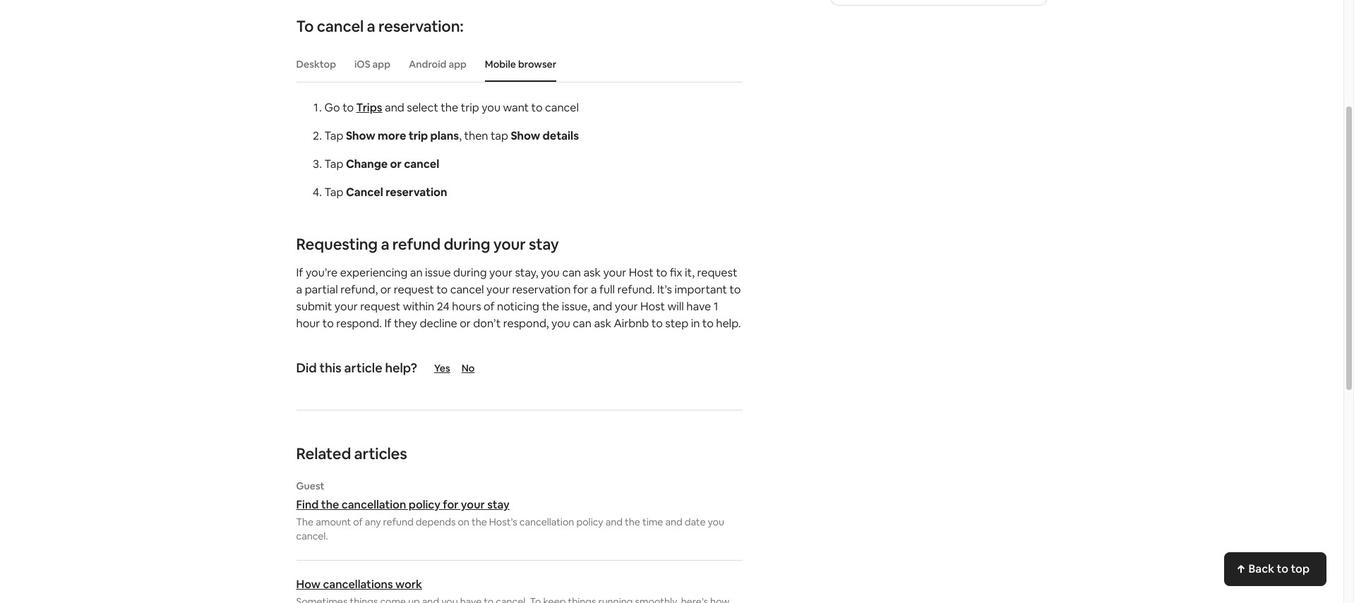 Task type: locate. For each thing, give the bounding box(es) containing it.
related articles
[[296, 444, 407, 464]]

how cancellations work link
[[296, 578, 743, 593]]

cancel down the plans
[[404, 157, 440, 172]]

stay,
[[515, 266, 539, 280]]

will
[[668, 299, 684, 314]]

2 vertical spatial tap
[[325, 185, 344, 200]]

policy left time
[[577, 516, 604, 529]]

1 app from the left
[[373, 58, 391, 71]]

your inside "guest find the cancellation policy for your stay the amount of any refund depends on the host's cancellation policy and the time and date you cancel."
[[461, 498, 485, 513]]

to left step at the bottom of page
[[652, 316, 663, 331]]

to right want
[[532, 100, 543, 115]]

cancel up details
[[545, 100, 579, 115]]

0 horizontal spatial of
[[353, 516, 363, 529]]

requesting
[[296, 234, 378, 254]]

a left full
[[591, 283, 597, 297]]

if
[[296, 266, 303, 280], [385, 316, 392, 331]]

1 vertical spatial if
[[385, 316, 392, 331]]

you
[[482, 100, 501, 115], [541, 266, 560, 280], [552, 316, 571, 331], [708, 516, 725, 529]]

show right tap
[[511, 129, 541, 143]]

1 vertical spatial request
[[394, 283, 434, 297]]

for up on
[[443, 498, 459, 513]]

reservation:
[[379, 16, 464, 36]]

reservation inside if you're experiencing an issue during your stay, you can ask your host to fix it, request a partial refund, or request to cancel your reservation for a full refund. it's important to submit your request within 24 hours of noticing the issue, and your host will have 1 hour to respond. if they decline or don't respond, you can ask airbnb to step in to help.
[[512, 283, 571, 297]]

1 vertical spatial refund
[[383, 516, 414, 529]]

request down refund,
[[360, 299, 401, 314]]

find the cancellation policy for your stay element
[[296, 480, 743, 544]]

of
[[484, 299, 495, 314], [353, 516, 363, 529]]

or
[[390, 157, 402, 172], [380, 283, 391, 297], [460, 316, 471, 331]]

your up on
[[461, 498, 485, 513]]

2 app from the left
[[449, 58, 467, 71]]

airbnb
[[614, 316, 649, 331]]

trip up then
[[461, 100, 479, 115]]

1 horizontal spatial cancellation
[[520, 516, 574, 529]]

3 tap from the top
[[325, 185, 344, 200]]

for inside if you're experiencing an issue during your stay, you can ask your host to fix it, request a partial refund, or request to cancel your reservation for a full refund. it's important to submit your request within 24 hours of noticing the issue, and your host will have 1 hour to respond. if they decline or don't respond, you can ask airbnb to step in to help.
[[573, 283, 589, 297]]

step
[[666, 316, 689, 331]]

and
[[385, 100, 405, 115], [593, 299, 613, 314], [606, 516, 623, 529], [666, 516, 683, 529]]

for up the issue, on the left
[[573, 283, 589, 297]]

the left time
[[625, 516, 640, 529]]

can
[[562, 266, 581, 280], [573, 316, 592, 331]]

0 vertical spatial of
[[484, 299, 495, 314]]

partial
[[305, 283, 338, 297]]

they
[[394, 316, 417, 331]]

you right stay,
[[541, 266, 560, 280]]

show up change
[[346, 129, 376, 143]]

cancel inside if you're experiencing an issue during your stay, you can ask your host to fix it, request a partial refund, or request to cancel your reservation for a full refund. it's important to submit your request within 24 hours of noticing the issue, and your host will have 1 hour to respond. if they decline or don't respond, you can ask airbnb to step in to help.
[[450, 283, 484, 297]]

cancellation up any
[[342, 498, 406, 513]]

1 vertical spatial of
[[353, 516, 363, 529]]

want
[[503, 100, 529, 115]]

1
[[714, 299, 719, 314]]

request
[[697, 266, 738, 280], [394, 283, 434, 297], [360, 299, 401, 314]]

a
[[367, 16, 375, 36], [381, 234, 389, 254], [296, 283, 302, 297], [591, 283, 597, 297]]

stay up host's
[[487, 498, 510, 513]]

request down an
[[394, 283, 434, 297]]

to left top
[[1277, 562, 1289, 577]]

0 vertical spatial tap
[[325, 129, 344, 143]]

1 vertical spatial for
[[443, 498, 459, 513]]

1 horizontal spatial trip
[[461, 100, 479, 115]]

app
[[373, 58, 391, 71], [449, 58, 467, 71]]

stay up stay,
[[529, 234, 559, 254]]

important
[[675, 283, 727, 297]]

if left they
[[385, 316, 392, 331]]

change
[[346, 157, 388, 172]]

1 vertical spatial policy
[[577, 516, 604, 529]]

to right go
[[343, 100, 354, 115]]

0 vertical spatial policy
[[409, 498, 441, 513]]

1 vertical spatial can
[[573, 316, 592, 331]]

for
[[573, 283, 589, 297], [443, 498, 459, 513]]

noticing
[[497, 299, 540, 314]]

tap left the cancel
[[325, 185, 344, 200]]

tap show more trip plans , then tap show details
[[325, 129, 579, 143]]

desktop
[[296, 58, 336, 71]]

1 vertical spatial tap
[[325, 157, 344, 172]]

1 tap from the top
[[325, 129, 344, 143]]

2 tap from the top
[[325, 157, 344, 172]]

app right ios on the left top
[[373, 58, 391, 71]]

trip right more
[[409, 129, 428, 143]]

tap left change
[[325, 157, 344, 172]]

guest find the cancellation policy for your stay the amount of any refund depends on the host's cancellation policy and the time and date you cancel.
[[296, 480, 725, 543]]

of left any
[[353, 516, 363, 529]]

tap down go
[[325, 129, 344, 143]]

ask up full
[[584, 266, 601, 280]]

0 horizontal spatial for
[[443, 498, 459, 513]]

can down the issue, on the left
[[573, 316, 592, 331]]

1 horizontal spatial reservation
[[512, 283, 571, 297]]

if left you're
[[296, 266, 303, 280]]

refund right any
[[383, 516, 414, 529]]

or down hours
[[460, 316, 471, 331]]

browser
[[518, 58, 557, 71]]

host down it's
[[641, 299, 665, 314]]

to
[[343, 100, 354, 115], [532, 100, 543, 115], [656, 266, 668, 280], [437, 283, 448, 297], [730, 283, 741, 297], [323, 316, 334, 331], [652, 316, 663, 331], [703, 316, 714, 331], [1277, 562, 1289, 577]]

0 vertical spatial reservation
[[386, 185, 447, 200]]

0 horizontal spatial trip
[[409, 129, 428, 143]]

cancel right to
[[317, 16, 364, 36]]

cancel
[[346, 185, 383, 200]]

1 horizontal spatial stay
[[529, 234, 559, 254]]

app right the android
[[449, 58, 467, 71]]

ask
[[584, 266, 601, 280], [594, 316, 612, 331]]

1 vertical spatial stay
[[487, 498, 510, 513]]

and down full
[[593, 299, 613, 314]]

1 horizontal spatial app
[[449, 58, 467, 71]]

or down experiencing
[[380, 283, 391, 297]]

policy up depends
[[409, 498, 441, 513]]

a left partial
[[296, 283, 302, 297]]

1 horizontal spatial for
[[573, 283, 589, 297]]

0 horizontal spatial stay
[[487, 498, 510, 513]]

0 horizontal spatial app
[[373, 58, 391, 71]]

0 vertical spatial refund
[[393, 234, 441, 254]]

request up important
[[697, 266, 738, 280]]

no button
[[462, 362, 502, 375]]

reservation down stay,
[[512, 283, 571, 297]]

to right in
[[703, 316, 714, 331]]

24
[[437, 299, 450, 314]]

have
[[687, 299, 711, 314]]

host
[[629, 266, 654, 280], [641, 299, 665, 314]]

2 show from the left
[[511, 129, 541, 143]]

0 vertical spatial for
[[573, 283, 589, 297]]

it's
[[657, 283, 672, 297]]

the
[[441, 100, 458, 115], [542, 299, 560, 314], [321, 498, 339, 513], [472, 516, 487, 529], [625, 516, 640, 529]]

tap change or cancel
[[325, 157, 440, 172]]

of inside "guest find the cancellation policy for your stay the amount of any refund depends on the host's cancellation policy and the time and date you cancel."
[[353, 516, 363, 529]]

1 vertical spatial during
[[453, 266, 487, 280]]

1 horizontal spatial of
[[484, 299, 495, 314]]

and right trips link at left
[[385, 100, 405, 115]]

mobile
[[485, 58, 516, 71]]

yes button
[[434, 362, 450, 375]]

host up refund.
[[629, 266, 654, 280]]

ask left the airbnb
[[594, 316, 612, 331]]

and inside if you're experiencing an issue during your stay, you can ask your host to fix it, request a partial refund, or request to cancel your reservation for a full refund. it's important to submit your request within 24 hours of noticing the issue, and your host will have 1 hour to respond. if they decline or don't respond, you can ask airbnb to step in to help.
[[593, 299, 613, 314]]

0 horizontal spatial cancellation
[[342, 498, 406, 513]]

1 horizontal spatial policy
[[577, 516, 604, 529]]

during
[[444, 234, 490, 254], [453, 266, 487, 280]]

you right date at the bottom of the page
[[708, 516, 725, 529]]

cancel
[[317, 16, 364, 36], [545, 100, 579, 115], [404, 157, 440, 172], [450, 283, 484, 297]]

you inside "guest find the cancellation policy for your stay the amount of any refund depends on the host's cancellation policy and the time and date you cancel."
[[708, 516, 725, 529]]

hour
[[296, 316, 320, 331]]

and right time
[[666, 516, 683, 529]]

refund up an
[[393, 234, 441, 254]]

you left want
[[482, 100, 501, 115]]

,
[[459, 129, 462, 143]]

0 vertical spatial host
[[629, 266, 654, 280]]

it,
[[685, 266, 695, 280]]

ios app button
[[348, 51, 398, 78]]

cancel up hours
[[450, 283, 484, 297]]

your
[[494, 234, 526, 254], [490, 266, 513, 280], [603, 266, 627, 280], [487, 283, 510, 297], [335, 299, 358, 314], [615, 299, 638, 314], [461, 498, 485, 513]]

or down more
[[390, 157, 402, 172]]

details
[[543, 129, 579, 143]]

during inside if you're experiencing an issue during your stay, you can ask your host to fix it, request a partial refund, or request to cancel your reservation for a full refund. it's important to submit your request within 24 hours of noticing the issue, and your host will have 1 hour to respond. if they decline or don't respond, you can ask airbnb to step in to help.
[[453, 266, 487, 280]]

stay
[[529, 234, 559, 254], [487, 498, 510, 513]]

fix
[[670, 266, 683, 280]]

tab list
[[289, 47, 743, 82]]

the left the issue, on the left
[[542, 299, 560, 314]]

1 horizontal spatial show
[[511, 129, 541, 143]]

can up the issue, on the left
[[562, 266, 581, 280]]

0 vertical spatial or
[[390, 157, 402, 172]]

to up 24
[[437, 283, 448, 297]]

of up don't
[[484, 299, 495, 314]]

you down the issue, on the left
[[552, 316, 571, 331]]

if you're experiencing an issue during your stay, you can ask your host to fix it, request a partial refund, or request to cancel your reservation for a full refund. it's important to submit your request within 24 hours of noticing the issue, and your host will have 1 hour to respond. if they decline or don't respond, you can ask airbnb to step in to help.
[[296, 266, 741, 331]]

reservation down tap change or cancel
[[386, 185, 447, 200]]

the right on
[[472, 516, 487, 529]]

1 vertical spatial ask
[[594, 316, 612, 331]]

respond.
[[336, 316, 382, 331]]

yes
[[434, 362, 450, 375]]

your up full
[[603, 266, 627, 280]]

0 vertical spatial request
[[697, 266, 738, 280]]

1 vertical spatial reservation
[[512, 283, 571, 297]]

cancellations
[[323, 578, 393, 593]]

0 horizontal spatial show
[[346, 129, 376, 143]]

you're
[[306, 266, 338, 280]]

0 vertical spatial if
[[296, 266, 303, 280]]

during right issue
[[453, 266, 487, 280]]

reservation
[[386, 185, 447, 200], [512, 283, 571, 297]]

cancellation down find the cancellation policy for your stay link
[[520, 516, 574, 529]]

host's
[[489, 516, 518, 529]]

article
[[344, 360, 383, 376]]

during up issue
[[444, 234, 490, 254]]



Task type: describe. For each thing, give the bounding box(es) containing it.
0 vertical spatial ask
[[584, 266, 601, 280]]

trips link
[[356, 100, 382, 115]]

refund,
[[341, 283, 378, 297]]

to right important
[[730, 283, 741, 297]]

top
[[1291, 562, 1310, 577]]

to inside "button"
[[1277, 562, 1289, 577]]

a up experiencing
[[381, 234, 389, 254]]

tap cancel reservation
[[325, 185, 447, 200]]

2 vertical spatial or
[[460, 316, 471, 331]]

on
[[458, 516, 470, 529]]

to cancel a reservation:
[[296, 16, 464, 36]]

your up the airbnb
[[615, 299, 638, 314]]

submit
[[296, 299, 332, 314]]

your up respond.
[[335, 299, 358, 314]]

for inside "guest find the cancellation policy for your stay the amount of any refund depends on the host's cancellation policy and the time and date you cancel."
[[443, 498, 459, 513]]

0 vertical spatial during
[[444, 234, 490, 254]]

a up ios app
[[367, 16, 375, 36]]

tap for tap change or cancel
[[325, 157, 344, 172]]

requesting a refund during your stay
[[296, 234, 559, 254]]

to right hour
[[323, 316, 334, 331]]

date
[[685, 516, 706, 529]]

then
[[464, 129, 488, 143]]

depends
[[416, 516, 456, 529]]

android app button
[[402, 51, 474, 78]]

android
[[409, 58, 447, 71]]

select
[[407, 100, 438, 115]]

refund inside "guest find the cancellation policy for your stay the amount of any refund depends on the host's cancellation policy and the time and date you cancel."
[[383, 516, 414, 529]]

within
[[403, 299, 435, 314]]

did
[[296, 360, 317, 376]]

0 vertical spatial can
[[562, 266, 581, 280]]

back to top
[[1249, 562, 1310, 577]]

help.
[[716, 316, 741, 331]]

decline
[[420, 316, 457, 331]]

plans
[[431, 129, 459, 143]]

app for android app
[[449, 58, 467, 71]]

1 vertical spatial cancellation
[[520, 516, 574, 529]]

0 vertical spatial stay
[[529, 234, 559, 254]]

issue,
[[562, 299, 590, 314]]

mobile browser
[[485, 58, 557, 71]]

respond,
[[503, 316, 549, 331]]

did this article help?
[[296, 360, 417, 376]]

2 vertical spatial request
[[360, 299, 401, 314]]

experiencing
[[340, 266, 408, 280]]

articles
[[354, 444, 407, 464]]

how cancellations work
[[296, 578, 422, 593]]

app for ios app
[[373, 58, 391, 71]]

1 vertical spatial host
[[641, 299, 665, 314]]

refund.
[[618, 283, 655, 297]]

desktop button
[[289, 51, 343, 78]]

any
[[365, 516, 381, 529]]

ios
[[355, 58, 371, 71]]

more
[[378, 129, 406, 143]]

an
[[410, 266, 423, 280]]

time
[[643, 516, 663, 529]]

cancel.
[[296, 530, 328, 543]]

your up noticing
[[487, 283, 510, 297]]

your up stay,
[[494, 234, 526, 254]]

tap for tap show more trip plans , then tap show details
[[325, 129, 344, 143]]

in
[[691, 316, 700, 331]]

issue
[[425, 266, 451, 280]]

0 horizontal spatial if
[[296, 266, 303, 280]]

stay inside "guest find the cancellation policy for your stay the amount of any refund depends on the host's cancellation policy and the time and date you cancel."
[[487, 498, 510, 513]]

back
[[1249, 562, 1275, 577]]

back to top button
[[1225, 553, 1327, 587]]

tab list containing desktop
[[289, 47, 743, 82]]

the
[[296, 516, 314, 529]]

this
[[320, 360, 342, 376]]

tap for tap cancel reservation
[[325, 185, 344, 200]]

mobile browser button
[[478, 51, 564, 78]]

0 vertical spatial cancellation
[[342, 498, 406, 513]]

go
[[325, 100, 340, 115]]

trips
[[356, 100, 382, 115]]

android app
[[409, 58, 467, 71]]

the inside if you're experiencing an issue during your stay, you can ask your host to fix it, request a partial refund, or request to cancel your reservation for a full refund. it's important to submit your request within 24 hours of noticing the issue, and your host will have 1 hour to respond. if they decline or don't respond, you can ask airbnb to step in to help.
[[542, 299, 560, 314]]

0 vertical spatial trip
[[461, 100, 479, 115]]

and left time
[[606, 516, 623, 529]]

0 horizontal spatial reservation
[[386, 185, 447, 200]]

hours
[[452, 299, 481, 314]]

1 horizontal spatial if
[[385, 316, 392, 331]]

amount
[[316, 516, 351, 529]]

no
[[462, 362, 475, 375]]

to
[[296, 16, 314, 36]]

related
[[296, 444, 351, 464]]

full
[[600, 283, 615, 297]]

don't
[[473, 316, 501, 331]]

how
[[296, 578, 321, 593]]

the up 'amount'
[[321, 498, 339, 513]]

tap
[[491, 129, 508, 143]]

0 horizontal spatial policy
[[409, 498, 441, 513]]

help?
[[385, 360, 417, 376]]

work
[[396, 578, 422, 593]]

go to trips and select the trip you want to cancel
[[325, 100, 579, 115]]

1 vertical spatial or
[[380, 283, 391, 297]]

the right select
[[441, 100, 458, 115]]

ios app
[[355, 58, 391, 71]]

of inside if you're experiencing an issue during your stay, you can ask your host to fix it, request a partial refund, or request to cancel your reservation for a full refund. it's important to submit your request within 24 hours of noticing the issue, and your host will have 1 hour to respond. if they decline or don't respond, you can ask airbnb to step in to help.
[[484, 299, 495, 314]]

find
[[296, 498, 319, 513]]

guest
[[296, 480, 325, 493]]

to left fix
[[656, 266, 668, 280]]

1 vertical spatial trip
[[409, 129, 428, 143]]

1 show from the left
[[346, 129, 376, 143]]

find the cancellation policy for your stay link
[[296, 498, 743, 513]]

your left stay,
[[490, 266, 513, 280]]



Task type: vqa. For each thing, say whether or not it's contained in the screenshot.
Back to top
yes



